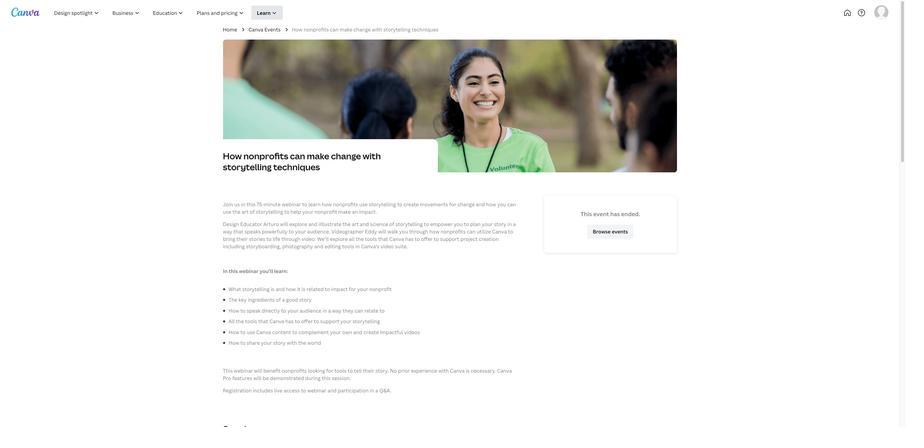 Task type: describe. For each thing, give the bounding box(es) containing it.
top level navigation element
[[48, 6, 307, 20]]



Task type: vqa. For each thing, say whether or not it's contained in the screenshot.
see to the bottom
no



